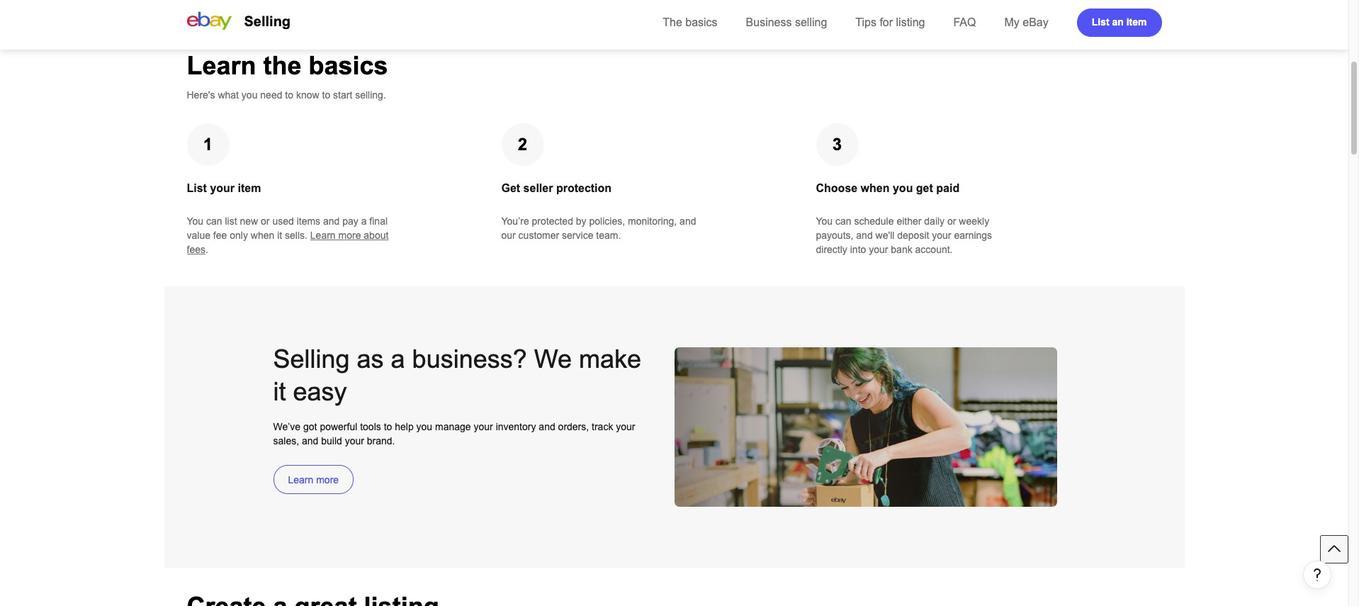 Task type: vqa. For each thing, say whether or not it's contained in the screenshot.
to in We'Ve Got Powerful Tools To Help You Manage Your Inventory And Orders, Track Your Sales, And Build Your Brand.
yes



Task type: describe. For each thing, give the bounding box(es) containing it.
business selling
[[746, 16, 828, 28]]

and inside the you're protected by policies, monitoring, and our customer service team.
[[680, 216, 697, 227]]

your right manage
[[474, 421, 493, 433]]

learn the basics
[[187, 51, 388, 80]]

used
[[273, 216, 294, 227]]

learn more about fees link
[[187, 230, 389, 255]]

sells.
[[285, 230, 308, 241]]

selling.
[[355, 89, 386, 101]]

your down we'll
[[869, 244, 889, 255]]

payouts,
[[816, 230, 854, 241]]

fee
[[213, 230, 227, 241]]

our
[[502, 230, 516, 241]]

you can schedule either daily or weekly payouts, and we'll deposit your earnings directly into your bank account.
[[816, 216, 993, 255]]

powerful
[[320, 421, 358, 433]]

your down the powerful
[[345, 435, 364, 447]]

into
[[851, 244, 867, 255]]

and inside the you can list new or used items and pay a final value fee only when it sells.
[[323, 216, 340, 227]]

about
[[364, 230, 389, 241]]

list an item
[[1092, 16, 1148, 27]]

account.
[[916, 244, 953, 255]]

selling
[[796, 16, 828, 28]]

we'll
[[876, 230, 895, 241]]

protected
[[532, 216, 574, 227]]

weekly
[[960, 216, 990, 227]]

you're protected by policies, monitoring, and our customer service team.
[[502, 216, 697, 241]]

got
[[304, 421, 317, 433]]

selling for selling as a business? we make it easy
[[273, 345, 350, 374]]

you for get
[[893, 182, 914, 194]]

to for as
[[384, 421, 392, 433]]

only
[[230, 230, 248, 241]]

item for list an item
[[1127, 16, 1148, 27]]

deposit
[[898, 230, 930, 241]]

learn for learn more
[[288, 474, 314, 485]]

1 horizontal spatial to
[[322, 89, 331, 101]]

inventory
[[496, 421, 536, 433]]

or inside the you can list new or used items and pay a final value fee only when it sells.
[[261, 216, 270, 227]]

get
[[917, 182, 934, 194]]

manage
[[435, 421, 471, 433]]

item for list your item
[[238, 182, 261, 194]]

business selling link
[[746, 16, 828, 28]]

learn for learn more about fees
[[310, 230, 336, 241]]

tips for listing link
[[856, 16, 926, 28]]

protection
[[557, 182, 612, 194]]

selling as a business? we make it easy
[[273, 345, 642, 406]]

your up list
[[210, 182, 235, 194]]

for
[[880, 16, 893, 28]]

pay
[[343, 216, 359, 227]]

1
[[203, 135, 213, 154]]

you for need
[[242, 89, 258, 101]]

choose
[[816, 182, 858, 194]]

a inside selling as a business? we make it easy
[[391, 345, 405, 374]]

and inside you can schedule either daily or weekly payouts, and we'll deposit your earnings directly into your bank account.
[[857, 230, 873, 241]]

build
[[321, 435, 342, 447]]

faq link
[[954, 16, 977, 28]]

by
[[576, 216, 587, 227]]

the
[[663, 16, 683, 28]]

you can list new or used items and pay a final value fee only when it sells.
[[187, 216, 388, 241]]

your down daily
[[933, 230, 952, 241]]

business?
[[412, 345, 527, 374]]

the
[[263, 51, 302, 80]]

schedule
[[855, 216, 895, 227]]

can for 1
[[206, 216, 222, 227]]

as
[[357, 345, 384, 374]]

new
[[240, 216, 258, 227]]

my ebay
[[1005, 16, 1049, 28]]

help
[[395, 421, 414, 433]]

business
[[746, 16, 792, 28]]

learn for learn the basics
[[187, 51, 256, 80]]

to for the
[[285, 89, 294, 101]]

make
[[579, 345, 642, 374]]

learn more
[[288, 474, 339, 485]]

it inside the you can list new or used items and pay a final value fee only when it sells.
[[277, 230, 282, 241]]

value
[[187, 230, 211, 241]]

monitoring,
[[628, 216, 677, 227]]

ebay
[[1023, 16, 1049, 28]]

need
[[260, 89, 283, 101]]

bank
[[892, 244, 913, 255]]

list for list an item
[[1092, 16, 1110, 27]]

it inside selling as a business? we make it easy
[[273, 377, 286, 406]]

tips for listing
[[856, 16, 926, 28]]

policies,
[[590, 216, 625, 227]]

faq
[[954, 16, 977, 28]]

the basics link
[[663, 16, 718, 28]]

help, opens dialogs image
[[1311, 568, 1325, 582]]

tips
[[856, 16, 877, 28]]

listing
[[897, 16, 926, 28]]

when inside the you can list new or used items and pay a final value fee only when it sells.
[[251, 230, 275, 241]]

here's
[[187, 89, 215, 101]]



Task type: locate. For each thing, give the bounding box(es) containing it.
1 vertical spatial item
[[238, 182, 261, 194]]

more down pay
[[339, 230, 361, 241]]

when down the 'new' in the top of the page
[[251, 230, 275, 241]]

final
[[370, 216, 388, 227]]

1 or from the left
[[261, 216, 270, 227]]

brand.
[[367, 435, 395, 447]]

you up value
[[187, 216, 204, 227]]

1 vertical spatial list
[[187, 182, 207, 194]]

you up the payouts,
[[816, 216, 833, 227]]

0 horizontal spatial item
[[238, 182, 261, 194]]

1 horizontal spatial you
[[816, 216, 833, 227]]

learn
[[187, 51, 256, 80], [310, 230, 336, 241], [288, 474, 314, 485]]

easy
[[293, 377, 347, 406]]

0 vertical spatial learn
[[187, 51, 256, 80]]

1 horizontal spatial you
[[417, 421, 433, 433]]

1 vertical spatial when
[[251, 230, 275, 241]]

it
[[277, 230, 282, 241], [273, 377, 286, 406]]

know
[[296, 89, 320, 101]]

and up into
[[857, 230, 873, 241]]

list down 1 on the left top of the page
[[187, 182, 207, 194]]

2
[[518, 135, 528, 154]]

0 vertical spatial list
[[1092, 16, 1110, 27]]

2 vertical spatial learn
[[288, 474, 314, 485]]

list for list your item
[[187, 182, 207, 194]]

daily
[[925, 216, 945, 227]]

you inside we've got powerful tools to help you manage your inventory and orders, track your sales, and build your brand.
[[417, 421, 433, 433]]

customer
[[519, 230, 560, 241]]

you
[[242, 89, 258, 101], [893, 182, 914, 194], [417, 421, 433, 433]]

learn more about fees
[[187, 230, 389, 255]]

your
[[210, 182, 235, 194], [933, 230, 952, 241], [869, 244, 889, 255], [474, 421, 493, 433], [616, 421, 636, 433], [345, 435, 364, 447]]

list an item link
[[1078, 9, 1163, 37]]

or right the 'new' in the top of the page
[[261, 216, 270, 227]]

more inside learn more about fees
[[339, 230, 361, 241]]

and left orders,
[[539, 421, 556, 433]]

list
[[1092, 16, 1110, 27], [187, 182, 207, 194]]

2 horizontal spatial you
[[893, 182, 914, 194]]

here's what you need to know to start selling.
[[187, 89, 386, 101]]

to up brand.
[[384, 421, 392, 433]]

can up the payouts,
[[836, 216, 852, 227]]

a right as
[[391, 345, 405, 374]]

can for 3
[[836, 216, 852, 227]]

0 horizontal spatial a
[[361, 216, 367, 227]]

can
[[206, 216, 222, 227], [836, 216, 852, 227]]

or
[[261, 216, 270, 227], [948, 216, 957, 227]]

0 horizontal spatial list
[[187, 182, 207, 194]]

1 horizontal spatial or
[[948, 216, 957, 227]]

0 vertical spatial when
[[861, 182, 890, 194]]

to left the start
[[322, 89, 331, 101]]

0 vertical spatial more
[[339, 230, 361, 241]]

more for learn more
[[316, 474, 339, 485]]

selling up the the
[[244, 13, 291, 29]]

service
[[562, 230, 594, 241]]

3
[[833, 135, 842, 154]]

you inside you can schedule either daily or weekly payouts, and we'll deposit your earnings directly into your bank account.
[[816, 216, 833, 227]]

we
[[534, 345, 572, 374]]

0 vertical spatial selling
[[244, 13, 291, 29]]

your right track
[[616, 421, 636, 433]]

more for learn more about fees
[[339, 230, 361, 241]]

selling inside selling as a business? we make it easy
[[273, 345, 350, 374]]

0 horizontal spatial can
[[206, 216, 222, 227]]

you right what
[[242, 89, 258, 101]]

can inside you can schedule either daily or weekly payouts, and we'll deposit your earnings directly into your bank account.
[[836, 216, 852, 227]]

0 horizontal spatial you
[[187, 216, 204, 227]]

1 vertical spatial a
[[391, 345, 405, 374]]

0 horizontal spatial when
[[251, 230, 275, 241]]

learn down items
[[310, 230, 336, 241]]

team.
[[597, 230, 621, 241]]

1 horizontal spatial a
[[391, 345, 405, 374]]

you inside the you can list new or used items and pay a final value fee only when it sells.
[[187, 216, 204, 227]]

0 vertical spatial basics
[[686, 16, 718, 28]]

we've got powerful tools to help you manage your inventory and orders, track your sales, and build your brand.
[[273, 421, 636, 447]]

learn up what
[[187, 51, 256, 80]]

tools
[[360, 421, 381, 433]]

can up fee at the left top of page
[[206, 216, 222, 227]]

1 can from the left
[[206, 216, 222, 227]]

2 or from the left
[[948, 216, 957, 227]]

it up we've
[[273, 377, 286, 406]]

seller
[[524, 182, 553, 194]]

1 horizontal spatial can
[[836, 216, 852, 227]]

track
[[592, 421, 614, 433]]

item right an
[[1127, 16, 1148, 27]]

learn more link
[[273, 465, 354, 494]]

when up schedule
[[861, 182, 890, 194]]

selling up "easy"
[[273, 345, 350, 374]]

can inside the you can list new or used items and pay a final value fee only when it sells.
[[206, 216, 222, 227]]

1 vertical spatial selling
[[273, 345, 350, 374]]

or right daily
[[948, 216, 957, 227]]

0 vertical spatial you
[[242, 89, 258, 101]]

or inside you can schedule either daily or weekly payouts, and we'll deposit your earnings directly into your bank account.
[[948, 216, 957, 227]]

my
[[1005, 16, 1020, 28]]

an
[[1113, 16, 1124, 27]]

to right need
[[285, 89, 294, 101]]

you right help
[[417, 421, 433, 433]]

to
[[285, 89, 294, 101], [322, 89, 331, 101], [384, 421, 392, 433]]

0 horizontal spatial you
[[242, 89, 258, 101]]

paid
[[937, 182, 960, 194]]

1 horizontal spatial when
[[861, 182, 890, 194]]

we've
[[273, 421, 301, 433]]

it down used
[[277, 230, 282, 241]]

get
[[502, 182, 521, 194]]

more down build
[[316, 474, 339, 485]]

0 vertical spatial a
[[361, 216, 367, 227]]

you're
[[502, 216, 529, 227]]

start
[[333, 89, 353, 101]]

choose when you get paid
[[816, 182, 960, 194]]

and down got
[[302, 435, 319, 447]]

1 vertical spatial it
[[273, 377, 286, 406]]

earnings
[[955, 230, 993, 241]]

1 vertical spatial basics
[[309, 51, 388, 80]]

orders,
[[558, 421, 589, 433]]

2 you from the left
[[816, 216, 833, 227]]

1 vertical spatial learn
[[310, 230, 336, 241]]

selling for selling
[[244, 13, 291, 29]]

1 you from the left
[[187, 216, 204, 227]]

1 horizontal spatial basics
[[686, 16, 718, 28]]

0 horizontal spatial basics
[[309, 51, 388, 80]]

and
[[323, 216, 340, 227], [680, 216, 697, 227], [857, 230, 873, 241], [539, 421, 556, 433], [302, 435, 319, 447]]

2 can from the left
[[836, 216, 852, 227]]

0 horizontal spatial to
[[285, 89, 294, 101]]

you for 3
[[816, 216, 833, 227]]

directly
[[816, 244, 848, 255]]

and left pay
[[323, 216, 340, 227]]

1 vertical spatial you
[[893, 182, 914, 194]]

1 horizontal spatial list
[[1092, 16, 1110, 27]]

a right pay
[[361, 216, 367, 227]]

my ebay link
[[1005, 16, 1049, 28]]

2 vertical spatial you
[[417, 421, 433, 433]]

to inside we've got powerful tools to help you manage your inventory and orders, track your sales, and build your brand.
[[384, 421, 392, 433]]

item
[[1127, 16, 1148, 27], [238, 182, 261, 194]]

fees
[[187, 244, 206, 255]]

learn down sales,
[[288, 474, 314, 485]]

you left get in the top of the page
[[893, 182, 914, 194]]

.
[[206, 244, 208, 255]]

list left an
[[1092, 16, 1110, 27]]

list
[[225, 216, 237, 227]]

items
[[297, 216, 321, 227]]

get seller protection
[[502, 182, 612, 194]]

0 vertical spatial it
[[277, 230, 282, 241]]

basics right the
[[686, 16, 718, 28]]

1 horizontal spatial item
[[1127, 16, 1148, 27]]

you for 1
[[187, 216, 204, 227]]

more
[[339, 230, 361, 241], [316, 474, 339, 485]]

item up the 'new' in the top of the page
[[238, 182, 261, 194]]

2 horizontal spatial to
[[384, 421, 392, 433]]

a inside the you can list new or used items and pay a final value fee only when it sells.
[[361, 216, 367, 227]]

1 vertical spatial more
[[316, 474, 339, 485]]

0 vertical spatial item
[[1127, 16, 1148, 27]]

0 horizontal spatial or
[[261, 216, 270, 227]]

when
[[861, 182, 890, 194], [251, 230, 275, 241]]

learn inside learn more about fees
[[310, 230, 336, 241]]

the basics
[[663, 16, 718, 28]]

list your item
[[187, 182, 261, 194]]

sales,
[[273, 435, 299, 447]]

basics up the start
[[309, 51, 388, 80]]

and right monitoring,
[[680, 216, 697, 227]]



